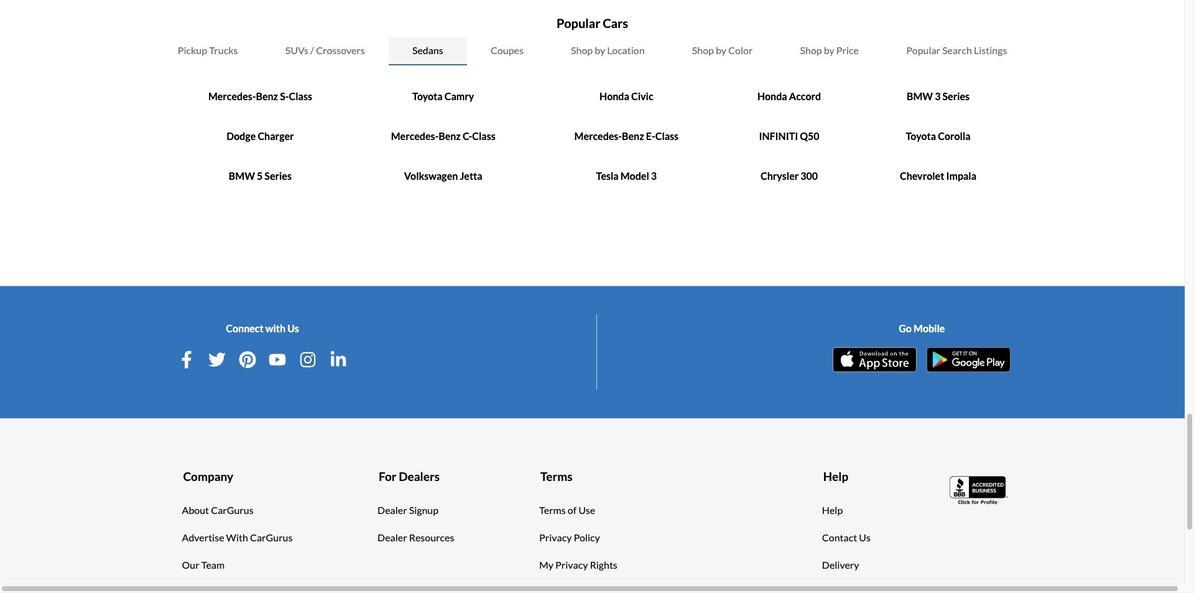 Task type: describe. For each thing, give the bounding box(es) containing it.
dealer resources link
[[378, 530, 454, 545]]

mercedes-benz c-class link
[[391, 130, 496, 142]]

my privacy rights link
[[540, 558, 618, 572]]

mercedes- for mercedes-benz s-class
[[208, 91, 256, 102]]

crossovers
[[316, 44, 365, 56]]

with
[[226, 531, 248, 543]]

civic
[[632, 91, 654, 102]]

youtube image
[[269, 351, 287, 369]]

jetta
[[460, 170, 483, 182]]

popular for popular search listings
[[907, 44, 941, 56]]

listings
[[974, 44, 1008, 56]]

instagram image
[[299, 351, 317, 369]]

about
[[182, 504, 209, 516]]

1 vertical spatial cargurus
[[250, 531, 293, 543]]

mercedes-benz c-class
[[391, 130, 496, 142]]

shop for shop by location
[[571, 44, 593, 56]]

my
[[540, 559, 554, 571]]

dodge charger
[[227, 130, 294, 142]]

c-
[[463, 130, 472, 142]]

shop by price
[[801, 44, 859, 56]]

bmw 3 series
[[907, 91, 970, 102]]

volkswagen jetta link
[[404, 170, 483, 182]]

1 vertical spatial 3
[[651, 170, 657, 182]]

terms for terms of use
[[540, 504, 566, 516]]

get it on google play image
[[927, 348, 1011, 372]]

q50
[[800, 130, 820, 142]]

by for price
[[824, 44, 835, 56]]

pickup trucks
[[178, 44, 238, 56]]

dealer resources
[[378, 531, 454, 543]]

chevrolet impala link
[[900, 170, 977, 182]]

pickup
[[178, 44, 207, 56]]

0 vertical spatial help
[[824, 469, 849, 484]]

mercedes- for mercedes-benz e-class
[[575, 130, 622, 142]]

sedans
[[413, 44, 443, 56]]

suvs
[[285, 44, 309, 56]]

resources
[[409, 531, 454, 543]]

with
[[266, 323, 286, 334]]

advertise with cargurus link
[[182, 530, 293, 545]]

twitter image
[[208, 351, 226, 369]]

model
[[621, 170, 649, 182]]

chevrolet
[[900, 170, 945, 182]]

advertise with cargurus
[[182, 531, 293, 543]]

search
[[943, 44, 973, 56]]

toyota corolla
[[906, 130, 971, 142]]

about cargurus link
[[182, 503, 254, 518]]

0 horizontal spatial us
[[288, 323, 299, 334]]

infiniti
[[759, 130, 799, 142]]

dodge charger link
[[227, 130, 294, 142]]

mercedes-benz e-class link
[[575, 130, 679, 142]]

terms for terms
[[541, 469, 573, 484]]

use
[[579, 504, 596, 516]]

bmw for bmw 5 series
[[229, 170, 255, 182]]

our team
[[182, 559, 225, 571]]

charger
[[258, 130, 294, 142]]

location
[[608, 44, 645, 56]]

popular for popular cars
[[557, 16, 601, 31]]

shop by location
[[571, 44, 645, 56]]

0 vertical spatial cargurus
[[211, 504, 254, 516]]

for
[[379, 469, 397, 484]]

bmw 5 series
[[229, 170, 292, 182]]

terms of use
[[540, 504, 596, 516]]

tesla model 3 link
[[596, 170, 657, 182]]

dealer for dealer signup
[[378, 504, 407, 516]]

mercedes-benz e-class
[[575, 130, 679, 142]]

delivery
[[823, 559, 860, 571]]

/
[[310, 44, 314, 56]]

go mobile
[[899, 323, 945, 334]]

benz for c-
[[439, 130, 461, 142]]

s-
[[280, 91, 289, 102]]

bmw 3 series link
[[907, 91, 970, 102]]

benz for e-
[[622, 130, 644, 142]]

1 vertical spatial help
[[823, 504, 843, 516]]

chrysler 300 link
[[761, 170, 818, 182]]

popular cars
[[557, 16, 628, 31]]

bmw for bmw 3 series
[[907, 91, 933, 102]]

tesla model 3
[[596, 170, 657, 182]]

infiniti q50
[[759, 130, 820, 142]]

mercedes-benz s-class link
[[208, 91, 312, 102]]

honda civic
[[600, 91, 654, 102]]



Task type: locate. For each thing, give the bounding box(es) containing it.
0 horizontal spatial class
[[289, 91, 312, 102]]

2 horizontal spatial by
[[824, 44, 835, 56]]

help
[[824, 469, 849, 484], [823, 504, 843, 516]]

by for color
[[716, 44, 727, 56]]

0 horizontal spatial benz
[[256, 91, 278, 102]]

privacy inside privacy policy link
[[540, 531, 572, 543]]

about cargurus
[[182, 504, 254, 516]]

0 horizontal spatial popular
[[557, 16, 601, 31]]

shop
[[571, 44, 593, 56], [692, 44, 714, 56], [801, 44, 822, 56]]

2 horizontal spatial shop
[[801, 44, 822, 56]]

3
[[935, 91, 941, 102], [651, 170, 657, 182]]

0 horizontal spatial honda
[[600, 91, 630, 102]]

mercedes- for mercedes-benz c-class
[[391, 130, 439, 142]]

dealers
[[399, 469, 440, 484]]

privacy
[[540, 531, 572, 543], [556, 559, 588, 571]]

0 horizontal spatial by
[[595, 44, 606, 56]]

3 right the model
[[651, 170, 657, 182]]

1 horizontal spatial mercedes-
[[391, 130, 439, 142]]

of
[[568, 504, 577, 516]]

honda for honda civic
[[600, 91, 630, 102]]

privacy right the 'my'
[[556, 559, 588, 571]]

1 shop from the left
[[571, 44, 593, 56]]

class for e-
[[656, 130, 679, 142]]

0 vertical spatial dealer
[[378, 504, 407, 516]]

2 horizontal spatial benz
[[622, 130, 644, 142]]

1 horizontal spatial by
[[716, 44, 727, 56]]

3 by from the left
[[824, 44, 835, 56]]

tesla
[[596, 170, 619, 182]]

contact us link
[[823, 530, 871, 545]]

toyota camry link
[[413, 91, 474, 102]]

honda civic link
[[600, 91, 654, 102]]

0 vertical spatial popular
[[557, 16, 601, 31]]

my privacy rights
[[540, 559, 618, 571]]

us
[[288, 323, 299, 334], [859, 531, 871, 543]]

our team link
[[182, 558, 225, 572]]

shop for shop by price
[[801, 44, 822, 56]]

toyota
[[413, 91, 443, 102], [906, 130, 937, 142]]

shop by color
[[692, 44, 753, 56]]

contact us
[[823, 531, 871, 543]]

camry
[[445, 91, 474, 102]]

terms left of
[[540, 504, 566, 516]]

mercedes- up volkswagen
[[391, 130, 439, 142]]

help link
[[823, 503, 843, 518]]

mobile
[[914, 323, 945, 334]]

3 shop from the left
[[801, 44, 822, 56]]

1 horizontal spatial bmw
[[907, 91, 933, 102]]

2 by from the left
[[716, 44, 727, 56]]

0 vertical spatial toyota
[[413, 91, 443, 102]]

shop for shop by color
[[692, 44, 714, 56]]

suvs / crossovers
[[285, 44, 365, 56]]

1 horizontal spatial shop
[[692, 44, 714, 56]]

1 vertical spatial us
[[859, 531, 871, 543]]

click for the bbb business review of this auto listing service in cambridge ma image
[[950, 475, 1010, 506]]

mercedes-
[[208, 91, 256, 102], [391, 130, 439, 142], [575, 130, 622, 142]]

toyota for toyota camry
[[413, 91, 443, 102]]

accord
[[790, 91, 822, 102]]

honda left the civic
[[600, 91, 630, 102]]

1 honda from the left
[[600, 91, 630, 102]]

contact
[[823, 531, 858, 543]]

2 horizontal spatial mercedes-
[[575, 130, 622, 142]]

1 vertical spatial dealer
[[378, 531, 407, 543]]

3 up toyota corolla link
[[935, 91, 941, 102]]

toyota left corolla
[[906, 130, 937, 142]]

privacy up the 'my'
[[540, 531, 572, 543]]

privacy policy link
[[540, 530, 600, 545]]

0 vertical spatial us
[[288, 323, 299, 334]]

benz left e-
[[622, 130, 644, 142]]

toyota for toyota corolla
[[906, 130, 937, 142]]

popular
[[557, 16, 601, 31], [907, 44, 941, 56]]

chrysler
[[761, 170, 799, 182]]

shop left color
[[692, 44, 714, 56]]

go
[[899, 323, 912, 334]]

1 horizontal spatial us
[[859, 531, 871, 543]]

dealer left signup at the left bottom of page
[[378, 504, 407, 516]]

benz
[[256, 91, 278, 102], [439, 130, 461, 142], [622, 130, 644, 142]]

delivery link
[[823, 558, 860, 572]]

connect
[[226, 323, 264, 334]]

by left price
[[824, 44, 835, 56]]

dealer signup
[[378, 504, 439, 516]]

0 horizontal spatial mercedes-
[[208, 91, 256, 102]]

series
[[943, 91, 970, 102], [265, 170, 292, 182]]

policy
[[574, 531, 600, 543]]

0 horizontal spatial series
[[265, 170, 292, 182]]

5
[[257, 170, 263, 182]]

1 dealer from the top
[[378, 504, 407, 516]]

by left location
[[595, 44, 606, 56]]

bmw
[[907, 91, 933, 102], [229, 170, 255, 182]]

us inside 'link'
[[859, 531, 871, 543]]

1 horizontal spatial series
[[943, 91, 970, 102]]

help up "contact" in the bottom of the page
[[823, 504, 843, 516]]

cars
[[603, 16, 628, 31]]

1 vertical spatial toyota
[[906, 130, 937, 142]]

1 horizontal spatial benz
[[439, 130, 461, 142]]

benz left s- on the top left of page
[[256, 91, 278, 102]]

dodge
[[227, 130, 256, 142]]

toyota left camry
[[413, 91, 443, 102]]

2 horizontal spatial class
[[656, 130, 679, 142]]

team
[[201, 559, 225, 571]]

pinterest image
[[239, 351, 256, 369]]

bmw up toyota corolla link
[[907, 91, 933, 102]]

by
[[595, 44, 606, 56], [716, 44, 727, 56], [824, 44, 835, 56]]

1 vertical spatial popular
[[907, 44, 941, 56]]

0 horizontal spatial bmw
[[229, 170, 255, 182]]

bmw left 5 in the left top of the page
[[229, 170, 255, 182]]

terms inside terms of use link
[[540, 504, 566, 516]]

0 vertical spatial privacy
[[540, 531, 572, 543]]

2 shop from the left
[[692, 44, 714, 56]]

popular left cars
[[557, 16, 601, 31]]

0 vertical spatial terms
[[541, 469, 573, 484]]

1 vertical spatial series
[[265, 170, 292, 182]]

toyota camry
[[413, 91, 474, 102]]

series right 5 in the left top of the page
[[265, 170, 292, 182]]

benz left c-
[[439, 130, 461, 142]]

0 horizontal spatial shop
[[571, 44, 593, 56]]

terms
[[541, 469, 573, 484], [540, 504, 566, 516]]

class
[[289, 91, 312, 102], [472, 130, 496, 142], [656, 130, 679, 142]]

1 vertical spatial bmw
[[229, 170, 255, 182]]

e-
[[646, 130, 656, 142]]

1 horizontal spatial class
[[472, 130, 496, 142]]

2 dealer from the top
[[378, 531, 407, 543]]

help up help link on the right bottom
[[824, 469, 849, 484]]

terms of use link
[[540, 503, 596, 518]]

by for location
[[595, 44, 606, 56]]

0 vertical spatial 3
[[935, 91, 941, 102]]

popular search listings
[[907, 44, 1008, 56]]

series for bmw 5 series
[[265, 170, 292, 182]]

rights
[[590, 559, 618, 571]]

popular left search
[[907, 44, 941, 56]]

mercedes-benz s-class
[[208, 91, 312, 102]]

us right "contact" in the bottom of the page
[[859, 531, 871, 543]]

benz for s-
[[256, 91, 278, 102]]

coupes
[[491, 44, 524, 56]]

privacy inside 'my privacy rights' "link"
[[556, 559, 588, 571]]

connect with us
[[226, 323, 299, 334]]

dealer down dealer signup link
[[378, 531, 407, 543]]

corolla
[[938, 130, 971, 142]]

mercedes- up tesla
[[575, 130, 622, 142]]

toyota corolla link
[[906, 130, 971, 142]]

1 vertical spatial terms
[[540, 504, 566, 516]]

mercedes- up dodge
[[208, 91, 256, 102]]

color
[[729, 44, 753, 56]]

cargurus right with
[[250, 531, 293, 543]]

impala
[[947, 170, 977, 182]]

for dealers
[[379, 469, 440, 484]]

facebook image
[[178, 351, 195, 369]]

class for s-
[[289, 91, 312, 102]]

trucks
[[209, 44, 238, 56]]

0 horizontal spatial 3
[[651, 170, 657, 182]]

1 horizontal spatial popular
[[907, 44, 941, 56]]

honda for honda accord
[[758, 91, 788, 102]]

0 vertical spatial bmw
[[907, 91, 933, 102]]

infiniti q50 link
[[759, 130, 820, 142]]

2 honda from the left
[[758, 91, 788, 102]]

dealer
[[378, 504, 407, 516], [378, 531, 407, 543]]

by left color
[[716, 44, 727, 56]]

1 by from the left
[[595, 44, 606, 56]]

shop down the popular cars
[[571, 44, 593, 56]]

1 vertical spatial privacy
[[556, 559, 588, 571]]

company
[[183, 469, 233, 484]]

volkswagen jetta
[[404, 170, 483, 182]]

series up corolla
[[943, 91, 970, 102]]

0 vertical spatial series
[[943, 91, 970, 102]]

0 horizontal spatial toyota
[[413, 91, 443, 102]]

dealer for dealer resources
[[378, 531, 407, 543]]

privacy policy
[[540, 531, 600, 543]]

shop left price
[[801, 44, 822, 56]]

us right with
[[288, 323, 299, 334]]

300
[[801, 170, 818, 182]]

advertise
[[182, 531, 224, 543]]

dealer signup link
[[378, 503, 439, 518]]

class for c-
[[472, 130, 496, 142]]

volkswagen
[[404, 170, 458, 182]]

download on the app store image
[[833, 348, 917, 372]]

honda left accord
[[758, 91, 788, 102]]

linkedin image
[[330, 351, 347, 369]]

price
[[837, 44, 859, 56]]

signup
[[409, 504, 439, 516]]

bmw 5 series link
[[229, 170, 292, 182]]

series for bmw 3 series
[[943, 91, 970, 102]]

1 horizontal spatial toyota
[[906, 130, 937, 142]]

terms up terms of use
[[541, 469, 573, 484]]

cargurus up with
[[211, 504, 254, 516]]

our
[[182, 559, 200, 571]]

1 horizontal spatial honda
[[758, 91, 788, 102]]

1 horizontal spatial 3
[[935, 91, 941, 102]]



Task type: vqa. For each thing, say whether or not it's contained in the screenshot.
Toyota
yes



